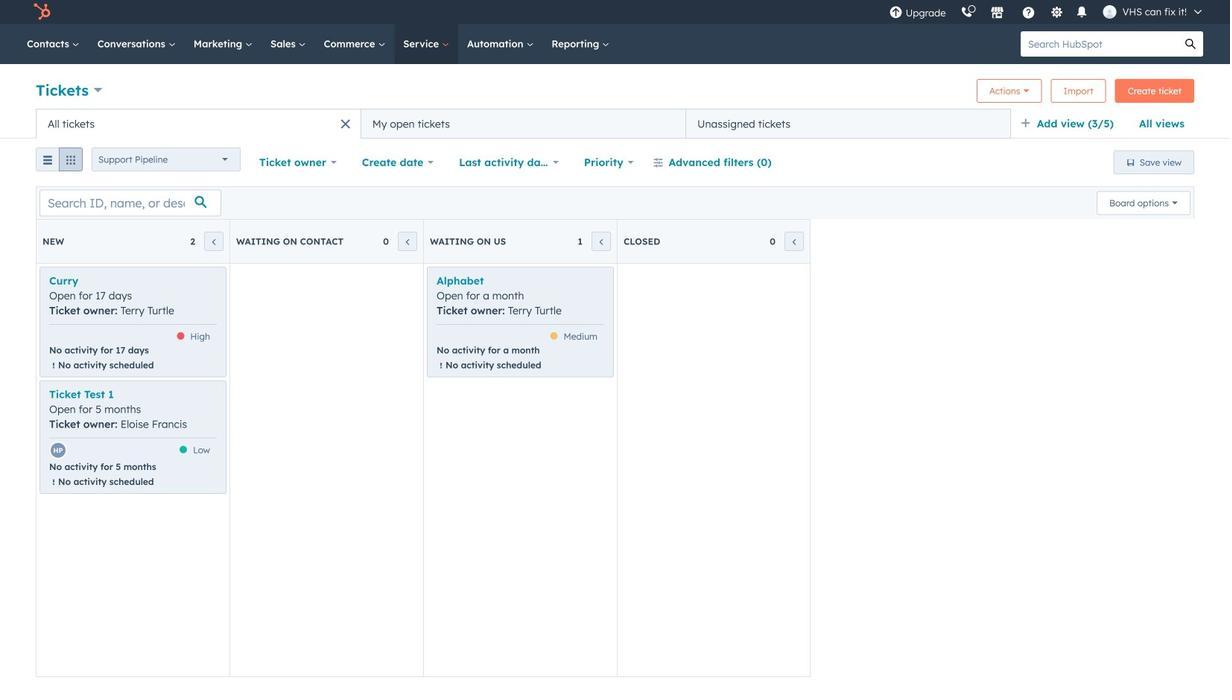 Task type: vqa. For each thing, say whether or not it's contained in the screenshot.
MENU
yes



Task type: locate. For each thing, give the bounding box(es) containing it.
banner
[[36, 75, 1195, 109]]

terry turtle image
[[1104, 5, 1117, 19]]

menu
[[882, 0, 1213, 24]]

marketplaces image
[[991, 7, 1005, 20]]

group
[[36, 148, 83, 177]]



Task type: describe. For each thing, give the bounding box(es) containing it.
Search HubSpot search field
[[1021, 31, 1179, 57]]

Search ID, name, or description search field
[[40, 190, 221, 217]]



